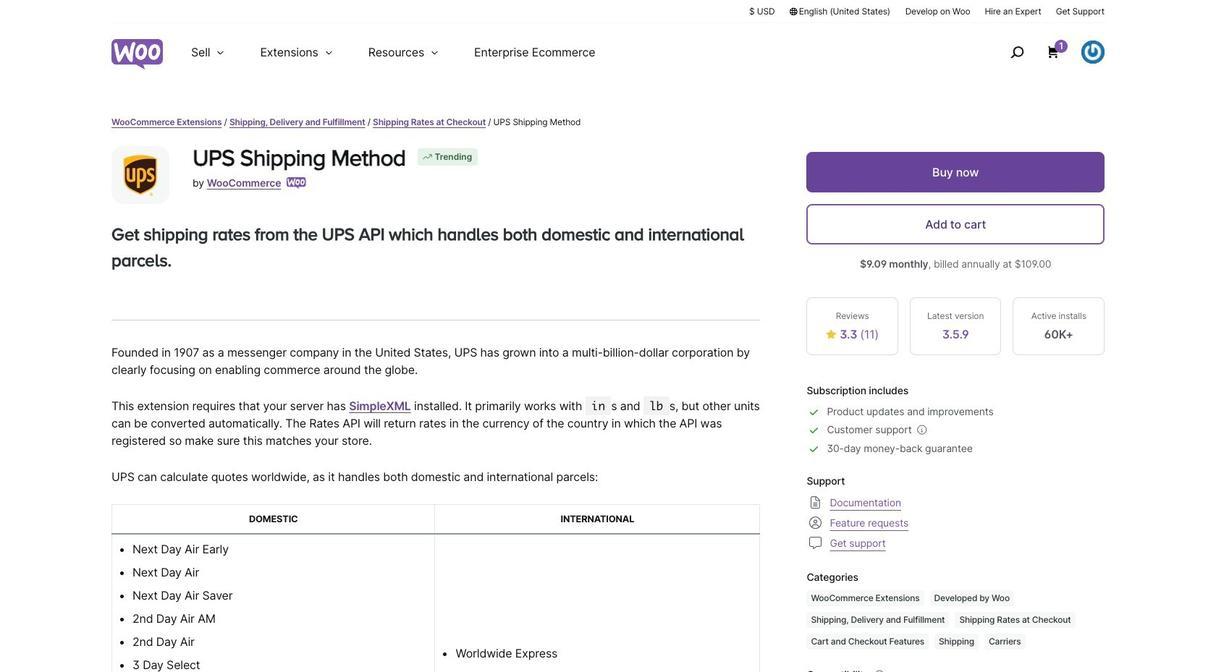 Task type: vqa. For each thing, say whether or not it's contained in the screenshot.
Extra information icon
no



Task type: describe. For each thing, give the bounding box(es) containing it.
search image
[[1006, 41, 1029, 64]]

breadcrumb element
[[112, 116, 1105, 129]]

message image
[[807, 535, 824, 552]]

open account menu image
[[1082, 41, 1105, 64]]

product icon image
[[112, 146, 169, 204]]

arrow trend up image
[[422, 151, 433, 163]]



Task type: locate. For each thing, give the bounding box(es) containing it.
file lines image
[[807, 494, 824, 512]]

developed by woocommerce image
[[287, 177, 307, 189]]

service navigation menu element
[[980, 29, 1105, 76]]

circle info image
[[872, 668, 887, 673]]

circle user image
[[807, 514, 824, 532]]



